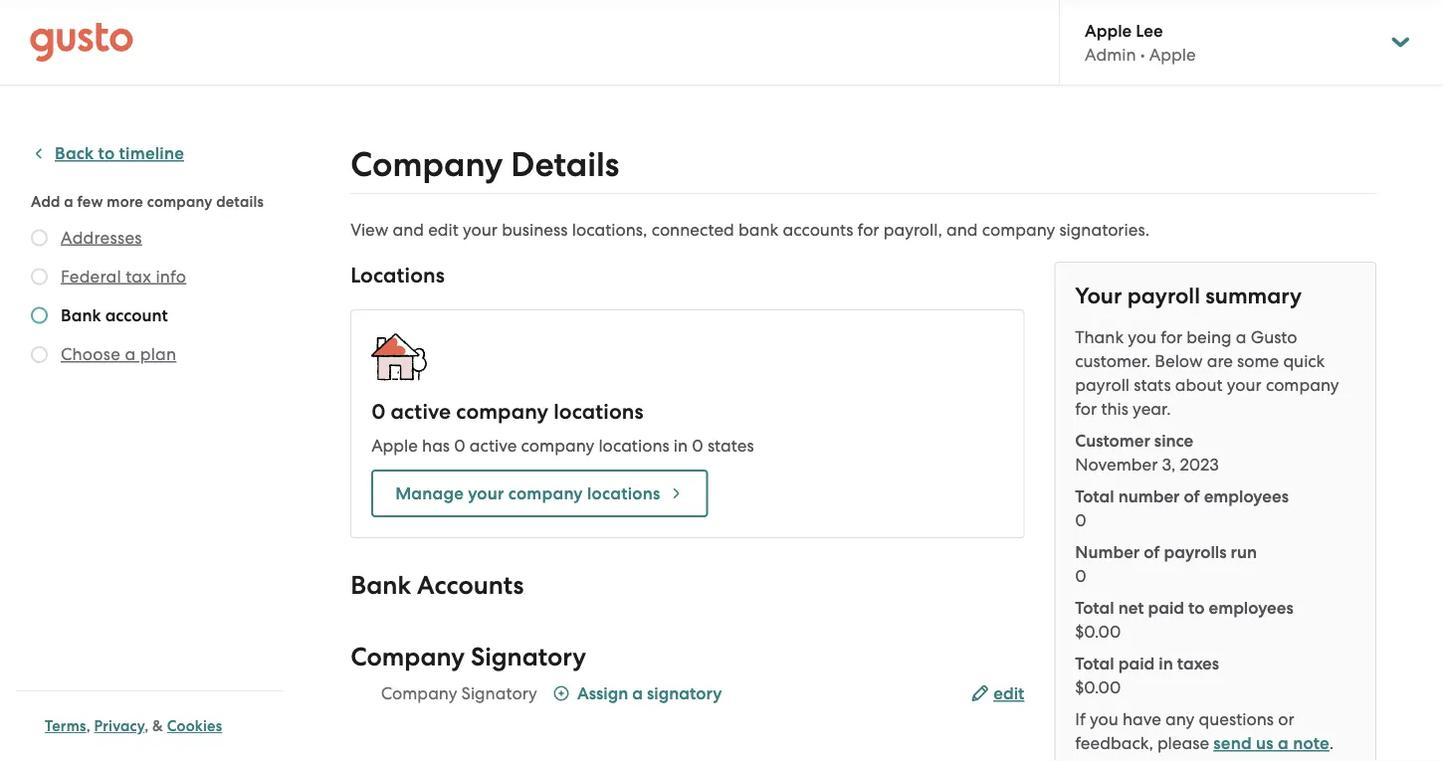 Task type: describe. For each thing, give the bounding box(es) containing it.
your
[[1075, 283, 1122, 309]]

thank you for being a gusto customer. below are some quick payroll stats about your company for this year.
[[1075, 327, 1339, 419]]

2 , from the left
[[144, 718, 149, 735]]

details
[[216, 193, 264, 210]]

november
[[1075, 455, 1158, 475]]

choose
[[61, 344, 120, 364]]

your inside thank you for being a gusto customer. below are some quick payroll stats about your company for this year.
[[1227, 375, 1262, 395]]

thank
[[1075, 327, 1124, 347]]

please
[[1157, 733, 1209, 753]]

total paid in taxes $0.00
[[1075, 653, 1219, 698]]

customer.
[[1075, 351, 1151, 371]]

bank
[[738, 220, 779, 240]]

has
[[422, 436, 450, 456]]

paid inside total paid in taxes $0.00
[[1118, 653, 1155, 674]]

a right us
[[1278, 733, 1289, 754]]

0 inside number of payrolls run 0
[[1075, 566, 1086, 586]]

1 vertical spatial company
[[350, 642, 465, 673]]

$0.00 inside total paid in taxes $0.00
[[1075, 678, 1121, 698]]

info
[[156, 266, 186, 286]]

locations for 0 active company locations
[[554, 400, 643, 424]]

0 active company locations
[[371, 400, 643, 424]]

addresses
[[61, 227, 142, 247]]

signatory
[[647, 683, 722, 704]]

manage
[[395, 483, 464, 504]]

below
[[1155, 351, 1203, 371]]

•
[[1140, 45, 1145, 64]]

some
[[1237, 351, 1279, 371]]

if you have any questions or feedback, please
[[1075, 710, 1294, 753]]

feedback,
[[1075, 733, 1153, 753]]

assign a signatory
[[577, 683, 722, 704]]

total net paid to employees $0.00
[[1075, 598, 1294, 642]]

accounts
[[783, 220, 853, 240]]

1 vertical spatial locations
[[598, 436, 669, 456]]

admin
[[1085, 45, 1136, 64]]

your payroll summary
[[1075, 283, 1302, 309]]

3,
[[1162, 455, 1176, 475]]

back to timeline
[[55, 143, 184, 164]]

edit button
[[972, 682, 1024, 706]]

company details
[[350, 145, 619, 185]]

you for thank
[[1128, 327, 1156, 347]]

terms link
[[45, 718, 86, 735]]

company inside thank you for being a gusto customer. below are some quick payroll stats about your company for this year.
[[1266, 375, 1339, 395]]

0 horizontal spatial edit
[[428, 220, 459, 240]]

this
[[1101, 399, 1129, 419]]

total for total number of employees
[[1075, 486, 1114, 507]]

module__icon___go7vc image
[[553, 686, 569, 702]]

connected
[[651, 220, 734, 240]]

company left signatories.
[[982, 220, 1055, 240]]

accounts
[[417, 571, 524, 601]]

home image
[[30, 22, 133, 62]]

number
[[1075, 542, 1140, 562]]

assign
[[577, 683, 628, 704]]

payroll inside thank you for being a gusto customer. below are some quick payroll stats about your company for this year.
[[1075, 375, 1130, 395]]

run
[[1231, 542, 1257, 562]]

check image for federal tax info
[[31, 268, 48, 285]]

quick
[[1283, 351, 1325, 371]]

2023
[[1180, 455, 1219, 475]]

stats
[[1134, 375, 1171, 395]]

bank for bank account
[[61, 305, 101, 325]]

if
[[1075, 710, 1086, 729]]

add a few more company details
[[31, 193, 264, 210]]

company down apple has 0 active company locations in 0 states on the bottom
[[508, 483, 583, 504]]

1 and from the left
[[393, 220, 424, 240]]

0 vertical spatial payroll
[[1127, 283, 1200, 309]]

privacy link
[[94, 718, 144, 735]]

0 vertical spatial signatory
[[471, 642, 586, 673]]

since
[[1154, 430, 1193, 451]]

0 inside total number of employees 0
[[1075, 511, 1086, 530]]

send us a note link
[[1213, 733, 1329, 754]]

view and edit your business locations, connected bank accounts for payroll, and company signatories.
[[350, 220, 1150, 240]]

timeline
[[119, 143, 184, 164]]

1 vertical spatial apple
[[1149, 45, 1196, 64]]

0 horizontal spatial for
[[857, 220, 879, 240]]

bank accounts
[[350, 571, 524, 601]]

you for if
[[1090, 710, 1118, 729]]

federal
[[61, 266, 121, 286]]

payroll,
[[883, 220, 942, 240]]

0 vertical spatial company
[[350, 145, 503, 185]]

year.
[[1133, 399, 1171, 419]]

being
[[1187, 327, 1232, 347]]

list containing customer since
[[1075, 429, 1355, 700]]

summary
[[1205, 283, 1302, 309]]

company up manage your company locations link
[[521, 436, 594, 456]]

number
[[1118, 486, 1180, 507]]

us
[[1256, 733, 1274, 754]]

any
[[1165, 710, 1195, 729]]

questions
[[1199, 710, 1274, 729]]

$0.00 inside total net paid to employees $0.00
[[1075, 622, 1121, 642]]

apple for lee
[[1085, 20, 1132, 41]]

more
[[107, 193, 143, 210]]

locations for manage your company locations
[[587, 483, 660, 504]]

manage your company locations
[[395, 483, 660, 504]]

2 vertical spatial company
[[381, 684, 457, 704]]

employees inside total net paid to employees $0.00
[[1209, 598, 1294, 618]]

add
[[31, 193, 60, 210]]

terms
[[45, 718, 86, 735]]



Task type: locate. For each thing, give the bounding box(es) containing it.
2 check image from the top
[[31, 268, 48, 285]]

2 $0.00 from the top
[[1075, 678, 1121, 698]]

bank up the 'choose'
[[61, 305, 101, 325]]

, left privacy link
[[86, 718, 90, 735]]

$0.00 down net
[[1075, 622, 1121, 642]]

and right view
[[393, 220, 424, 240]]

a right assign
[[632, 683, 643, 704]]

total up if at the right of page
[[1075, 653, 1114, 674]]

a left plan
[[125, 344, 136, 364]]

to right back
[[98, 143, 115, 164]]

signatory up module__icon___go7vc
[[471, 642, 586, 673]]

check image down add
[[31, 229, 48, 246]]

of inside number of payrolls run 0
[[1144, 542, 1160, 562]]

0 horizontal spatial apple
[[371, 436, 418, 456]]

bank inside list
[[61, 305, 101, 325]]

addresses button
[[61, 225, 142, 249]]

of inside total number of employees 0
[[1184, 486, 1200, 507]]

customer since november 3, 2023
[[1075, 430, 1219, 475]]

signatory
[[471, 642, 586, 673], [461, 684, 537, 704]]

0 vertical spatial $0.00
[[1075, 622, 1121, 642]]

1 vertical spatial employees
[[1209, 598, 1294, 618]]

total for total net paid to employees
[[1075, 598, 1114, 618]]

locations down apple has 0 active company locations in 0 states on the bottom
[[587, 483, 660, 504]]

1 vertical spatial company signatory
[[381, 684, 537, 704]]

view
[[350, 220, 388, 240]]

bank
[[61, 305, 101, 325], [350, 571, 411, 601]]

plan
[[140, 344, 176, 364]]

company signatory
[[350, 642, 586, 673], [381, 684, 537, 704]]

send us a note .
[[1213, 733, 1334, 754]]

taxes
[[1177, 653, 1219, 674]]

1 horizontal spatial edit
[[993, 684, 1024, 704]]

of down the 2023 at the bottom of page
[[1184, 486, 1200, 507]]

0 vertical spatial in
[[674, 436, 688, 456]]

apple
[[1085, 20, 1132, 41], [1149, 45, 1196, 64], [371, 436, 418, 456]]

cookies
[[167, 718, 222, 735]]

and right payroll,
[[946, 220, 978, 240]]

1 $0.00 from the top
[[1075, 622, 1121, 642]]

0 vertical spatial locations
[[554, 400, 643, 424]]

choose a plan
[[61, 344, 176, 364]]

total inside total number of employees 0
[[1075, 486, 1114, 507]]

bank left accounts
[[350, 571, 411, 601]]

total left net
[[1075, 598, 1114, 618]]

a for add a few more company details
[[64, 193, 74, 210]]

you up "customer."
[[1128, 327, 1156, 347]]

paid right net
[[1148, 598, 1184, 618]]

1 total from the top
[[1075, 486, 1114, 507]]

0 horizontal spatial you
[[1090, 710, 1118, 729]]

paid down net
[[1118, 653, 1155, 674]]

locations up apple has 0 active company locations in 0 states on the bottom
[[554, 400, 643, 424]]

.
[[1329, 733, 1334, 753]]

a inside list
[[125, 344, 136, 364]]

, left &
[[144, 718, 149, 735]]

total number of employees 0
[[1075, 486, 1289, 530]]

bank account list
[[31, 225, 276, 370]]

details
[[511, 145, 619, 185]]

company right more at the left top
[[147, 193, 213, 210]]

total inside total paid in taxes $0.00
[[1075, 653, 1114, 674]]

a inside thank you for being a gusto customer. below are some quick payroll stats about your company for this year.
[[1236, 327, 1246, 347]]

gusto
[[1251, 327, 1297, 347]]

your left business
[[463, 220, 498, 240]]

0 vertical spatial of
[[1184, 486, 1200, 507]]

a for choose a plan
[[125, 344, 136, 364]]

1 horizontal spatial bank
[[350, 571, 411, 601]]

of
[[1184, 486, 1200, 507], [1144, 542, 1160, 562]]

1 vertical spatial you
[[1090, 710, 1118, 729]]

lee
[[1136, 20, 1163, 41]]

check image left federal
[[31, 268, 48, 285]]

list
[[1075, 429, 1355, 700]]

1 vertical spatial bank
[[350, 571, 411, 601]]

apple up admin
[[1085, 20, 1132, 41]]

signatories.
[[1059, 220, 1150, 240]]

federal tax info button
[[61, 264, 186, 288]]

locations,
[[572, 220, 647, 240]]

1 horizontal spatial and
[[946, 220, 978, 240]]

payroll up being
[[1127, 283, 1200, 309]]

3 check image from the top
[[31, 307, 48, 324]]

apple for has
[[371, 436, 418, 456]]

assign a signatory button
[[553, 682, 722, 708]]

in
[[674, 436, 688, 456], [1159, 653, 1173, 674]]

of left payrolls
[[1144, 542, 1160, 562]]

0 vertical spatial employees
[[1204, 486, 1289, 507]]

account
[[105, 305, 168, 325]]

paid inside total net paid to employees $0.00
[[1148, 598, 1184, 618]]

1 vertical spatial active
[[470, 436, 517, 456]]

2 vertical spatial locations
[[587, 483, 660, 504]]

2 vertical spatial total
[[1075, 653, 1114, 674]]

company
[[350, 145, 503, 185], [350, 642, 465, 673], [381, 684, 457, 704]]

your right manage
[[468, 483, 504, 504]]

cookies button
[[167, 715, 222, 738]]

2 horizontal spatial apple
[[1149, 45, 1196, 64]]

employees down run
[[1209, 598, 1294, 618]]

0 vertical spatial paid
[[1148, 598, 1184, 618]]

2 vertical spatial for
[[1075, 399, 1097, 419]]

2 vertical spatial your
[[468, 483, 504, 504]]

1 vertical spatial paid
[[1118, 653, 1155, 674]]

1 horizontal spatial to
[[1188, 598, 1205, 618]]

in left states
[[674, 436, 688, 456]]

2 horizontal spatial for
[[1161, 327, 1182, 347]]

customer
[[1075, 430, 1150, 451]]

apple right •
[[1149, 45, 1196, 64]]

to inside total net paid to employees $0.00
[[1188, 598, 1205, 618]]

1 , from the left
[[86, 718, 90, 735]]

2 vertical spatial check image
[[31, 307, 48, 324]]

send
[[1213, 733, 1252, 754]]

states
[[708, 436, 754, 456]]

federal tax info
[[61, 266, 186, 286]]

check image for addresses
[[31, 229, 48, 246]]

0 vertical spatial active
[[391, 400, 451, 424]]

total down november
[[1075, 486, 1114, 507]]

0 vertical spatial total
[[1075, 486, 1114, 507]]

payroll down "customer."
[[1075, 375, 1130, 395]]

you
[[1128, 327, 1156, 347], [1090, 710, 1118, 729]]

1 vertical spatial $0.00
[[1075, 678, 1121, 698]]

you inside thank you for being a gusto customer. below are some quick payroll stats about your company for this year.
[[1128, 327, 1156, 347]]

a
[[64, 193, 74, 210], [1236, 327, 1246, 347], [125, 344, 136, 364], [632, 683, 643, 704], [1278, 733, 1289, 754]]

apple left has
[[371, 436, 418, 456]]

your down some
[[1227, 375, 1262, 395]]

about
[[1175, 375, 1223, 395]]

&
[[152, 718, 163, 735]]

to down number of payrolls run 0
[[1188, 598, 1205, 618]]

1 vertical spatial check image
[[31, 268, 48, 285]]

employees up run
[[1204, 486, 1289, 507]]

a up some
[[1236, 327, 1246, 347]]

1 horizontal spatial in
[[1159, 653, 1173, 674]]

1 horizontal spatial apple
[[1085, 20, 1132, 41]]

employees inside total number of employees 0
[[1204, 486, 1289, 507]]

terms , privacy , & cookies
[[45, 718, 222, 735]]

are
[[1207, 351, 1233, 371]]

0 vertical spatial bank
[[61, 305, 101, 325]]

number of payrolls run 0
[[1075, 542, 1257, 586]]

0
[[371, 400, 386, 424], [454, 436, 465, 456], [692, 436, 703, 456], [1075, 511, 1086, 530], [1075, 566, 1086, 586]]

0 horizontal spatial and
[[393, 220, 424, 240]]

0 horizontal spatial in
[[674, 436, 688, 456]]

$0.00
[[1075, 622, 1121, 642], [1075, 678, 1121, 698]]

3 total from the top
[[1075, 653, 1114, 674]]

1 vertical spatial in
[[1159, 653, 1173, 674]]

1 vertical spatial your
[[1227, 375, 1262, 395]]

or
[[1278, 710, 1294, 729]]

back to timeline button
[[31, 142, 184, 166]]

have
[[1123, 710, 1161, 729]]

bank for bank accounts
[[350, 571, 411, 601]]

1 vertical spatial payroll
[[1075, 375, 1130, 395]]

paid
[[1148, 598, 1184, 618], [1118, 653, 1155, 674]]

business
[[502, 220, 568, 240]]

apple has 0 active company locations in 0 states
[[371, 436, 754, 456]]

check image
[[31, 346, 48, 363]]

for left payroll,
[[857, 220, 879, 240]]

check image
[[31, 229, 48, 246], [31, 268, 48, 285], [31, 307, 48, 324]]

1 vertical spatial to
[[1188, 598, 1205, 618]]

1 horizontal spatial active
[[470, 436, 517, 456]]

locations
[[350, 263, 445, 288]]

to inside button
[[98, 143, 115, 164]]

active up has
[[391, 400, 451, 424]]

2 vertical spatial apple
[[371, 436, 418, 456]]

1 horizontal spatial you
[[1128, 327, 1156, 347]]

total
[[1075, 486, 1114, 507], [1075, 598, 1114, 618], [1075, 653, 1114, 674]]

0 horizontal spatial of
[[1144, 542, 1160, 562]]

1 horizontal spatial of
[[1184, 486, 1200, 507]]

tax
[[126, 266, 151, 286]]

active
[[391, 400, 451, 424], [470, 436, 517, 456]]

net
[[1118, 598, 1144, 618]]

1 check image from the top
[[31, 229, 48, 246]]

2 total from the top
[[1075, 598, 1114, 618]]

0 vertical spatial you
[[1128, 327, 1156, 347]]

0 horizontal spatial bank
[[61, 305, 101, 325]]

locations inside manage your company locations link
[[587, 483, 660, 504]]

manage your company locations link
[[371, 470, 708, 518]]

0 vertical spatial check image
[[31, 229, 48, 246]]

employees
[[1204, 486, 1289, 507], [1209, 598, 1294, 618]]

locations left states
[[598, 436, 669, 456]]

total for total paid in taxes
[[1075, 653, 1114, 674]]

company down quick
[[1266, 375, 1339, 395]]

1 vertical spatial of
[[1144, 542, 1160, 562]]

0 horizontal spatial ,
[[86, 718, 90, 735]]

bank account
[[61, 305, 168, 325]]

0 vertical spatial to
[[98, 143, 115, 164]]

company up apple has 0 active company locations in 0 states on the bottom
[[456, 400, 548, 424]]

0 vertical spatial for
[[857, 220, 879, 240]]

check image up check icon
[[31, 307, 48, 324]]

apple lee admin • apple
[[1085, 20, 1196, 64]]

$0.00 up if at the right of page
[[1075, 678, 1121, 698]]

in inside total paid in taxes $0.00
[[1159, 653, 1173, 674]]

1 vertical spatial total
[[1075, 598, 1114, 618]]

2 and from the left
[[946, 220, 978, 240]]

you inside if you have any questions or feedback, please
[[1090, 710, 1118, 729]]

signatory left module__icon___go7vc
[[461, 684, 537, 704]]

a left few
[[64, 193, 74, 210]]

1 vertical spatial edit
[[993, 684, 1024, 704]]

for left the "this"
[[1075, 399, 1097, 419]]

note
[[1293, 733, 1329, 754]]

0 vertical spatial edit
[[428, 220, 459, 240]]

1 vertical spatial signatory
[[461, 684, 537, 704]]

a for assign a signatory
[[632, 683, 643, 704]]

1 horizontal spatial ,
[[144, 718, 149, 735]]

0 vertical spatial your
[[463, 220, 498, 240]]

few
[[77, 193, 103, 210]]

0 horizontal spatial to
[[98, 143, 115, 164]]

total inside total net paid to employees $0.00
[[1075, 598, 1114, 618]]

,
[[86, 718, 90, 735], [144, 718, 149, 735]]

for up below
[[1161, 327, 1182, 347]]

1 vertical spatial for
[[1161, 327, 1182, 347]]

0 horizontal spatial active
[[391, 400, 451, 424]]

for
[[857, 220, 879, 240], [1161, 327, 1182, 347], [1075, 399, 1097, 419]]

edit inside button
[[993, 684, 1024, 704]]

1 horizontal spatial for
[[1075, 399, 1097, 419]]

in left taxes
[[1159, 653, 1173, 674]]

active down 0 active company locations
[[470, 436, 517, 456]]

choose a plan button
[[61, 342, 176, 366]]

0 vertical spatial company signatory
[[350, 642, 586, 673]]

you right if at the right of page
[[1090, 710, 1118, 729]]

locations
[[554, 400, 643, 424], [598, 436, 669, 456], [587, 483, 660, 504]]

0 vertical spatial apple
[[1085, 20, 1132, 41]]



Task type: vqa. For each thing, say whether or not it's contained in the screenshot.
has
yes



